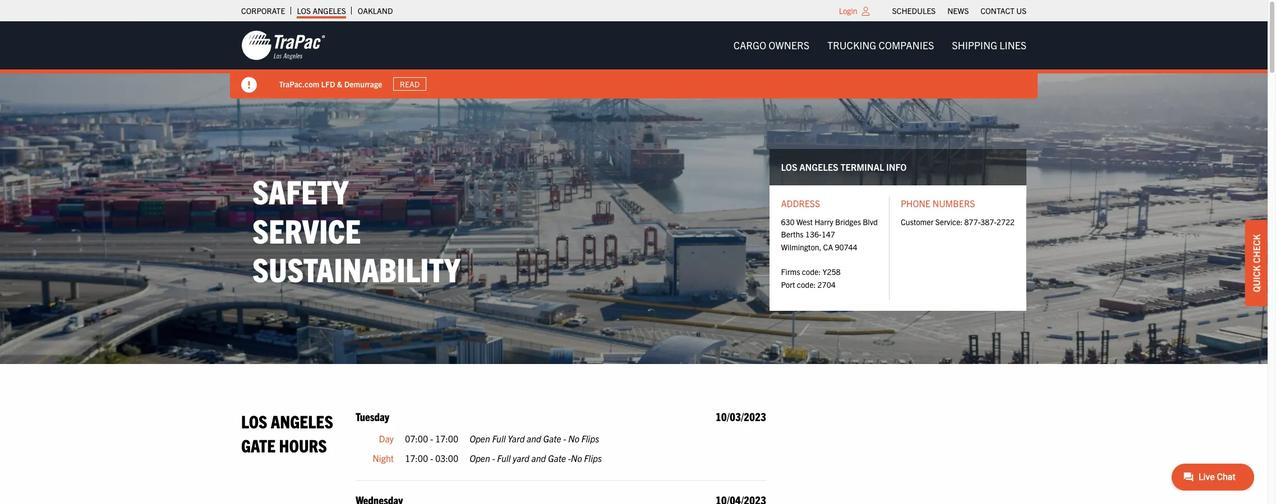 Task type: vqa. For each thing, say whether or not it's contained in the screenshot.
topmost the and
yes



Task type: describe. For each thing, give the bounding box(es) containing it.
0 vertical spatial and
[[527, 434, 541, 445]]

877-
[[965, 217, 981, 227]]

firms
[[781, 267, 800, 277]]

shipping lines
[[952, 39, 1027, 52]]

gate up 'open - full yard and gate -no flips'
[[543, 434, 561, 445]]

berths
[[781, 230, 804, 240]]

lines
[[1000, 39, 1027, 52]]

tuesday
[[356, 410, 389, 424]]

los angeles gate hours
[[241, 411, 333, 457]]

1 vertical spatial and
[[532, 454, 546, 465]]

quick check link
[[1246, 221, 1268, 307]]

service:
[[936, 217, 963, 227]]

corporate
[[241, 6, 285, 16]]

03:00
[[435, 454, 458, 465]]

1 vertical spatial code:
[[797, 280, 816, 290]]

oakland link
[[358, 3, 393, 19]]

0 vertical spatial no
[[568, 434, 579, 445]]

ca
[[823, 242, 833, 252]]

schedules link
[[892, 3, 936, 19]]

2722
[[997, 217, 1015, 227]]

login
[[839, 6, 858, 16]]

safety service sustainability
[[252, 171, 460, 290]]

shipping lines link
[[943, 34, 1036, 57]]

open - full yard and gate -no flips
[[470, 454, 602, 465]]

port
[[781, 280, 795, 290]]

gate inside los angeles gate hours
[[241, 435, 276, 457]]

angeles for los angeles
[[313, 6, 346, 16]]

read
[[400, 79, 420, 89]]

menu bar containing schedules
[[886, 3, 1033, 19]]

17:00 - 03:00
[[405, 454, 458, 465]]

90744
[[835, 242, 858, 252]]

los angeles image
[[241, 30, 325, 61]]

- down open full yard and gate - no flips
[[568, 454, 571, 465]]

0 vertical spatial full
[[492, 434, 506, 445]]

check
[[1251, 235, 1262, 264]]

630 west harry bridges blvd berths 136-147 wilmington, ca 90744
[[781, 217, 878, 252]]

los angeles link
[[297, 3, 346, 19]]

0 vertical spatial code:
[[802, 267, 821, 277]]

schedules
[[892, 6, 936, 16]]

angeles for los angeles gate hours
[[271, 411, 333, 432]]

banner containing cargo owners
[[0, 21, 1276, 99]]

10/03/2023
[[716, 410, 766, 424]]

07:00
[[405, 434, 428, 445]]

companies
[[879, 39, 934, 52]]

los for los angeles terminal info
[[781, 161, 798, 173]]

quick check
[[1251, 235, 1262, 293]]

&
[[337, 79, 343, 89]]

1 vertical spatial flips
[[584, 454, 602, 465]]

info
[[886, 161, 907, 173]]

angeles for los angeles terminal info
[[800, 161, 839, 173]]

safety
[[252, 171, 349, 212]]

los for los angeles gate hours
[[241, 411, 267, 432]]

- for 07:00 - 17:00
[[430, 434, 433, 445]]

136-
[[806, 230, 822, 240]]

cargo
[[734, 39, 766, 52]]

address
[[781, 198, 820, 209]]

hours
[[279, 435, 327, 457]]

firms code:  y258 port code:  2704
[[781, 267, 841, 290]]

night
[[373, 454, 394, 465]]

light image
[[862, 7, 870, 16]]

1 horizontal spatial 17:00
[[435, 434, 458, 445]]

y258
[[823, 267, 841, 277]]



Task type: locate. For each thing, give the bounding box(es) containing it.
387-
[[981, 217, 997, 227]]

0 vertical spatial 17:00
[[435, 434, 458, 445]]

open for open - full yard and gate -no flips
[[470, 454, 490, 465]]

owners
[[769, 39, 810, 52]]

no
[[568, 434, 579, 445], [571, 454, 582, 465]]

sustainability
[[252, 249, 460, 290]]

17:00 down 07:00
[[405, 454, 428, 465]]

corporate link
[[241, 3, 285, 19]]

- right 07:00
[[430, 434, 433, 445]]

open left the yard
[[470, 434, 490, 445]]

menu bar containing cargo owners
[[725, 34, 1036, 57]]

1 vertical spatial full
[[497, 454, 511, 465]]

1 vertical spatial no
[[571, 454, 582, 465]]

harry
[[815, 217, 834, 227]]

flips
[[582, 434, 599, 445], [584, 454, 602, 465]]

day
[[379, 434, 394, 445]]

customer
[[901, 217, 934, 227]]

630
[[781, 217, 795, 227]]

1 vertical spatial open
[[470, 454, 490, 465]]

banner
[[0, 21, 1276, 99]]

1 vertical spatial 17:00
[[405, 454, 428, 465]]

los angeles
[[297, 6, 346, 16]]

read link
[[394, 77, 427, 91]]

17:00 up 03:00
[[435, 434, 458, 445]]

2 open from the top
[[470, 454, 490, 465]]

17:00
[[435, 434, 458, 445], [405, 454, 428, 465]]

trapac.com
[[279, 79, 320, 89]]

yard
[[508, 434, 525, 445]]

west
[[797, 217, 813, 227]]

angeles inside los angeles gate hours
[[271, 411, 333, 432]]

147
[[822, 230, 835, 240]]

menu bar up shipping
[[886, 3, 1033, 19]]

contact
[[981, 6, 1015, 16]]

- left 03:00
[[430, 454, 433, 465]]

trucking companies link
[[819, 34, 943, 57]]

- left 'yard'
[[492, 454, 495, 465]]

and right the yard
[[527, 434, 541, 445]]

menu bar inside banner
[[725, 34, 1036, 57]]

news link
[[948, 3, 969, 19]]

solid image
[[241, 77, 257, 93]]

gate down open full yard and gate - no flips
[[548, 454, 566, 465]]

customer service: 877-387-2722
[[901, 217, 1015, 227]]

bridges
[[835, 217, 861, 227]]

menu bar
[[886, 3, 1033, 19], [725, 34, 1036, 57]]

0 vertical spatial flips
[[582, 434, 599, 445]]

- up 'open - full yard and gate -no flips'
[[563, 434, 566, 445]]

angeles up "address"
[[800, 161, 839, 173]]

0 horizontal spatial 17:00
[[405, 454, 428, 465]]

2 vertical spatial angeles
[[271, 411, 333, 432]]

shipping
[[952, 39, 997, 52]]

phone numbers
[[901, 198, 975, 209]]

and
[[527, 434, 541, 445], [532, 454, 546, 465]]

open full yard and gate - no flips
[[470, 434, 599, 445]]

- for 17:00 - 03:00
[[430, 454, 433, 465]]

0 vertical spatial angeles
[[313, 6, 346, 16]]

los angeles terminal info
[[781, 161, 907, 173]]

yard
[[513, 454, 530, 465]]

code: up the 2704
[[802, 267, 821, 277]]

terminal
[[841, 161, 884, 173]]

- for open - full yard and gate -no flips
[[492, 454, 495, 465]]

no down open full yard and gate - no flips
[[571, 454, 582, 465]]

service
[[252, 210, 361, 251]]

los inside los angeles gate hours
[[241, 411, 267, 432]]

lfd
[[321, 79, 336, 89]]

no up 'open - full yard and gate -no flips'
[[568, 434, 579, 445]]

cargo owners link
[[725, 34, 819, 57]]

1 vertical spatial angeles
[[800, 161, 839, 173]]

0 vertical spatial open
[[470, 434, 490, 445]]

trucking
[[828, 39, 877, 52]]

quick
[[1251, 266, 1262, 293]]

angeles
[[313, 6, 346, 16], [800, 161, 839, 173], [271, 411, 333, 432]]

full left 'yard'
[[497, 454, 511, 465]]

demurrage
[[345, 79, 383, 89]]

us
[[1017, 6, 1027, 16]]

wilmington,
[[781, 242, 822, 252]]

oakland
[[358, 6, 393, 16]]

code: right 'port'
[[797, 280, 816, 290]]

trapac.com lfd & demurrage
[[279, 79, 383, 89]]

angeles up hours
[[271, 411, 333, 432]]

and right 'yard'
[[532, 454, 546, 465]]

1 vertical spatial los
[[781, 161, 798, 173]]

open
[[470, 434, 490, 445], [470, 454, 490, 465]]

1 vertical spatial menu bar
[[725, 34, 1036, 57]]

2 vertical spatial los
[[241, 411, 267, 432]]

1 open from the top
[[470, 434, 490, 445]]

numbers
[[933, 198, 975, 209]]

phone
[[901, 198, 931, 209]]

open right 03:00
[[470, 454, 490, 465]]

contact us
[[981, 6, 1027, 16]]

gate
[[543, 434, 561, 445], [241, 435, 276, 457], [548, 454, 566, 465]]

0 vertical spatial menu bar
[[886, 3, 1033, 19]]

blvd
[[863, 217, 878, 227]]

news
[[948, 6, 969, 16]]

contact us link
[[981, 3, 1027, 19]]

login link
[[839, 6, 858, 16]]

full
[[492, 434, 506, 445], [497, 454, 511, 465]]

los
[[297, 6, 311, 16], [781, 161, 798, 173], [241, 411, 267, 432]]

menu bar down light image
[[725, 34, 1036, 57]]

angeles left oakland
[[313, 6, 346, 16]]

07:00 - 17:00
[[405, 434, 458, 445]]

gate left hours
[[241, 435, 276, 457]]

-
[[430, 434, 433, 445], [563, 434, 566, 445], [430, 454, 433, 465], [492, 454, 495, 465], [568, 454, 571, 465]]

2 horizontal spatial los
[[781, 161, 798, 173]]

cargo owners
[[734, 39, 810, 52]]

full left the yard
[[492, 434, 506, 445]]

trucking companies
[[828, 39, 934, 52]]

2704
[[818, 280, 836, 290]]

open for open full yard and gate - no flips
[[470, 434, 490, 445]]

los for los angeles
[[297, 6, 311, 16]]

code:
[[802, 267, 821, 277], [797, 280, 816, 290]]

0 horizontal spatial los
[[241, 411, 267, 432]]

0 vertical spatial los
[[297, 6, 311, 16]]

1 horizontal spatial los
[[297, 6, 311, 16]]



